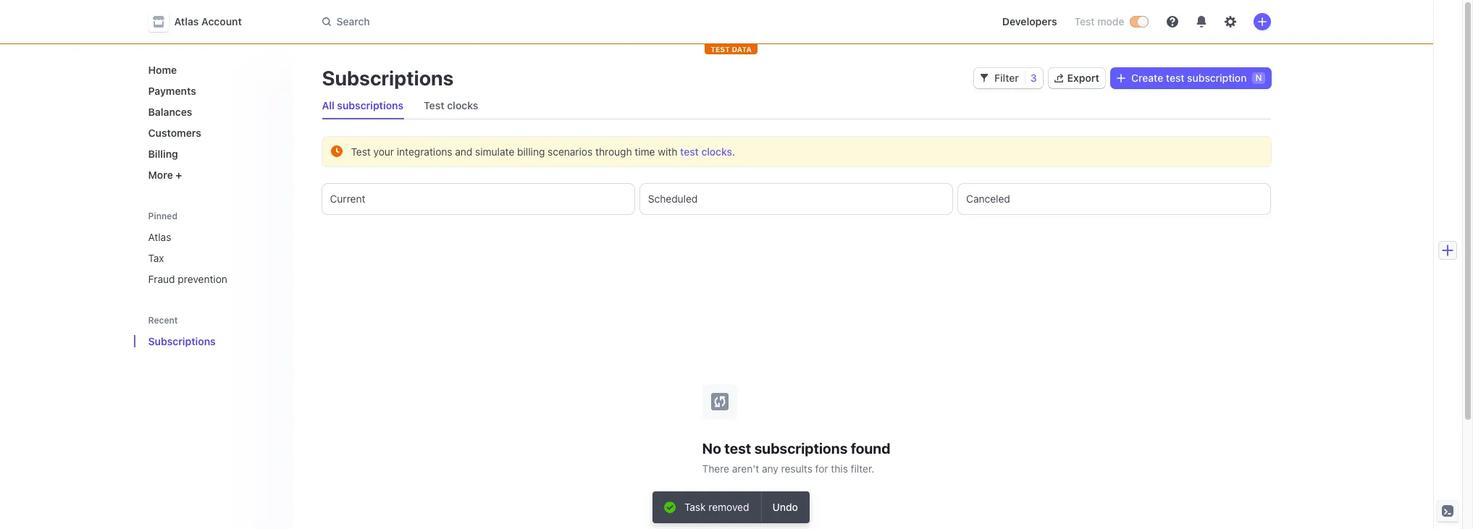 Task type: describe. For each thing, give the bounding box(es) containing it.
canceled
[[966, 193, 1010, 205]]

test clocks
[[424, 99, 478, 112]]

canceled button
[[958, 184, 1271, 214]]

core navigation links element
[[142, 58, 281, 187]]

simulate
[[475, 146, 514, 158]]

aren't
[[732, 462, 759, 475]]

help image
[[1166, 16, 1178, 28]]

pin to navigation image
[[268, 336, 280, 347]]

through
[[595, 146, 632, 158]]

create
[[1131, 72, 1163, 84]]

account
[[201, 15, 242, 28]]

3
[[1031, 72, 1037, 84]]

more
[[148, 169, 173, 181]]

all subscriptions
[[322, 99, 403, 112]]

test
[[711, 45, 730, 54]]

any
[[762, 462, 778, 475]]

test clocks link
[[680, 146, 732, 158]]

current button
[[322, 184, 634, 214]]

no
[[702, 440, 721, 457]]

customers link
[[142, 121, 281, 145]]

tab list containing all subscriptions
[[316, 93, 1271, 120]]

settings image
[[1224, 16, 1236, 28]]

test clocks link
[[418, 96, 484, 116]]

svg image
[[1117, 74, 1126, 83]]

test for create
[[1166, 72, 1185, 84]]

mode
[[1097, 15, 1124, 28]]

for
[[815, 462, 828, 475]]

filter.
[[851, 462, 874, 475]]

atlas account button
[[148, 12, 256, 32]]

task removed alert dialog
[[653, 492, 810, 524]]

there
[[702, 462, 729, 475]]

current
[[330, 193, 365, 205]]

test for no
[[725, 440, 751, 457]]

removed
[[709, 501, 749, 514]]

payments link
[[142, 79, 281, 103]]

0 horizontal spatial test
[[680, 146, 699, 158]]

data
[[732, 45, 752, 54]]

0 vertical spatial clocks
[[447, 99, 478, 112]]

Search text field
[[313, 8, 722, 35]]

task
[[685, 501, 706, 514]]

customers
[[148, 127, 201, 139]]

all subscriptions link
[[316, 96, 409, 116]]

atlas account
[[174, 15, 242, 28]]

no test subscriptions found there aren't any results for this filter.
[[702, 440, 891, 475]]

subscriptions inside recent navigation links element
[[148, 335, 216, 348]]

scheduled button
[[640, 184, 953, 214]]

svg image
[[980, 74, 989, 83]]

export
[[1067, 72, 1100, 84]]

+
[[176, 169, 182, 181]]

test mode
[[1075, 15, 1124, 28]]

all
[[322, 99, 335, 112]]

balances
[[148, 106, 192, 118]]



Task type: vqa. For each thing, say whether or not it's contained in the screenshot.
'Filter'
yes



Task type: locate. For each thing, give the bounding box(es) containing it.
time
[[635, 146, 655, 158]]

test for test mode
[[1075, 15, 1095, 28]]

atlas left account
[[174, 15, 199, 28]]

fraud
[[148, 273, 175, 285]]

atlas down pinned
[[148, 231, 171, 243]]

fraud prevention
[[148, 273, 227, 285]]

atlas inside button
[[174, 15, 199, 28]]

test inside 'no test subscriptions found there aren't any results for this filter.'
[[725, 440, 751, 457]]

test data
[[711, 45, 752, 54]]

1 horizontal spatial test
[[424, 99, 445, 112]]

found
[[851, 440, 891, 457]]

more +
[[148, 169, 182, 181]]

clocks
[[447, 99, 478, 112], [701, 146, 732, 158]]

developers
[[1002, 15, 1057, 28]]

0 vertical spatial subscriptions
[[322, 66, 454, 90]]

1 vertical spatial tab list
[[322, 184, 1271, 214]]

subscriptions up results
[[754, 440, 848, 457]]

recent
[[148, 315, 178, 326]]

test
[[1075, 15, 1095, 28], [424, 99, 445, 112], [351, 146, 371, 158]]

1 horizontal spatial atlas
[[174, 15, 199, 28]]

1 vertical spatial atlas
[[148, 231, 171, 243]]

test up aren't
[[725, 440, 751, 457]]

undo button
[[761, 492, 810, 524]]

atlas for atlas account
[[174, 15, 199, 28]]

subscriptions up all subscriptions
[[322, 66, 454, 90]]

subscriptions inside 'no test subscriptions found there aren't any results for this filter.'
[[754, 440, 848, 457]]

test left your
[[351, 146, 371, 158]]

billing
[[517, 146, 545, 158]]

2 vertical spatial test
[[351, 146, 371, 158]]

and
[[455, 146, 473, 158]]

filter
[[995, 72, 1019, 84]]

integrations
[[397, 146, 452, 158]]

tax
[[148, 252, 164, 264]]

0 vertical spatial atlas
[[174, 15, 199, 28]]

n
[[1256, 72, 1262, 83]]

tab list
[[316, 93, 1271, 120], [322, 184, 1271, 214]]

0 vertical spatial test
[[1075, 15, 1095, 28]]

developers link
[[996, 10, 1063, 33]]

clocks up and
[[447, 99, 478, 112]]

clocks right the with
[[701, 146, 732, 158]]

1 horizontal spatial test
[[725, 440, 751, 457]]

scenarios
[[548, 146, 593, 158]]

atlas
[[174, 15, 199, 28], [148, 231, 171, 243]]

tax link
[[142, 246, 281, 270]]

test right the with
[[680, 146, 699, 158]]

1 vertical spatial clocks
[[701, 146, 732, 158]]

this
[[831, 462, 848, 475]]

subscriptions right all
[[337, 99, 403, 112]]

1 vertical spatial test
[[680, 146, 699, 158]]

home link
[[142, 58, 281, 82]]

billing
[[148, 148, 178, 160]]

home
[[148, 64, 177, 76]]

0 vertical spatial test
[[1166, 72, 1185, 84]]

scheduled
[[648, 193, 698, 205]]

test
[[1166, 72, 1185, 84], [680, 146, 699, 158], [725, 440, 751, 457]]

Search search field
[[313, 8, 722, 35]]

1 horizontal spatial clocks
[[701, 146, 732, 158]]

1 vertical spatial test
[[424, 99, 445, 112]]

2 horizontal spatial test
[[1075, 15, 1095, 28]]

test left mode
[[1075, 15, 1095, 28]]

recent navigation links element
[[134, 309, 293, 353]]

tab list containing current
[[322, 184, 1271, 214]]

1 horizontal spatial subscriptions
[[754, 440, 848, 457]]

task removed
[[685, 501, 749, 514]]

0 horizontal spatial clocks
[[447, 99, 478, 112]]

pinned element
[[142, 225, 281, 291]]

1 vertical spatial subscriptions
[[754, 440, 848, 457]]

test up integrations
[[424, 99, 445, 112]]

results
[[781, 462, 813, 475]]

subscriptions
[[322, 66, 454, 90], [148, 335, 216, 348]]

balances link
[[142, 100, 281, 124]]

export button
[[1049, 68, 1105, 88]]

0 horizontal spatial subscriptions
[[148, 335, 216, 348]]

.
[[732, 146, 735, 158]]

1 vertical spatial subscriptions
[[148, 335, 216, 348]]

test for test clocks
[[424, 99, 445, 112]]

fraud prevention link
[[142, 267, 281, 291]]

subscriptions down recent
[[148, 335, 216, 348]]

undo
[[772, 501, 798, 514]]

subscriptions
[[337, 99, 403, 112], [754, 440, 848, 457]]

0 horizontal spatial test
[[351, 146, 371, 158]]

billing link
[[142, 142, 281, 166]]

atlas link
[[142, 225, 281, 249]]

1 horizontal spatial subscriptions
[[322, 66, 454, 90]]

prevention
[[178, 273, 227, 285]]

0 horizontal spatial subscriptions
[[337, 99, 403, 112]]

2 vertical spatial test
[[725, 440, 751, 457]]

atlas for atlas
[[148, 231, 171, 243]]

test right create
[[1166, 72, 1185, 84]]

0 vertical spatial tab list
[[316, 93, 1271, 120]]

clear history image
[[268, 316, 277, 324]]

subscription
[[1187, 72, 1247, 84]]

test your integrations and simulate billing scenarios through time with test clocks .
[[351, 146, 735, 158]]

your
[[373, 146, 394, 158]]

0 horizontal spatial atlas
[[148, 231, 171, 243]]

search
[[336, 15, 370, 28]]

2 horizontal spatial test
[[1166, 72, 1185, 84]]

pinned
[[148, 211, 178, 222]]

0 vertical spatial subscriptions
[[337, 99, 403, 112]]

create test subscription
[[1131, 72, 1247, 84]]

payments
[[148, 85, 196, 97]]

pinned navigation links element
[[142, 204, 284, 291]]

subscriptions link
[[142, 330, 261, 353]]

with
[[658, 146, 677, 158]]

atlas inside "pinned" 'element'
[[148, 231, 171, 243]]



